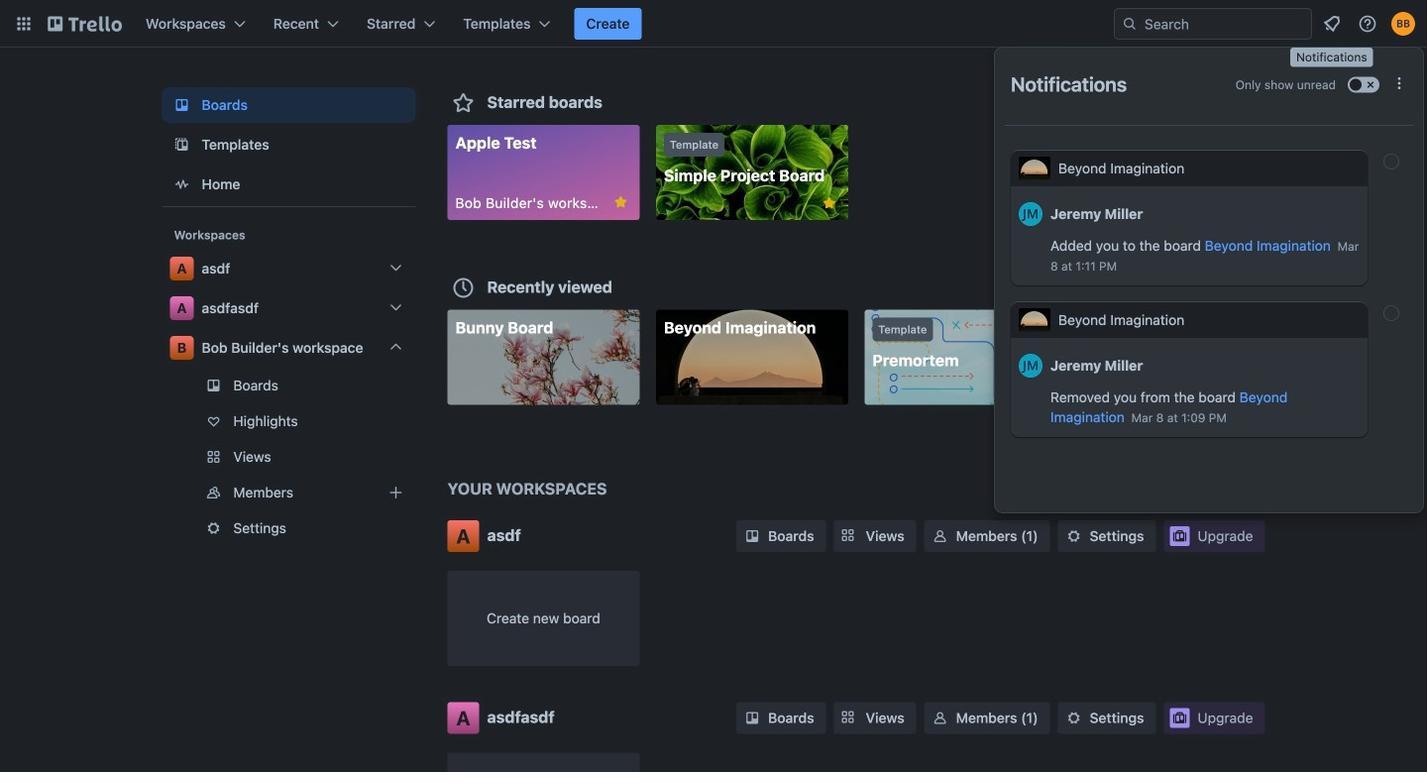 Task type: locate. For each thing, give the bounding box(es) containing it.
open information menu image
[[1358, 14, 1378, 34]]

click to unstar this board. it will be removed from your starred list. image
[[612, 193, 630, 211], [820, 194, 838, 212]]

template board image
[[170, 133, 194, 157]]

0 horizontal spatial sm image
[[930, 708, 950, 728]]

tooltip
[[1290, 48, 1373, 67]]

0 vertical spatial sm image
[[1064, 526, 1084, 546]]

1 horizontal spatial sm image
[[1064, 526, 1084, 546]]

bob builder (bobbuilder40) image
[[1391, 12, 1415, 36]]

sm image
[[742, 526, 762, 546], [930, 526, 950, 546], [742, 708, 762, 728], [1064, 708, 1084, 728]]

sm image
[[1064, 526, 1084, 546], [930, 708, 950, 728]]

add image
[[384, 481, 408, 504]]

back to home image
[[48, 8, 122, 40]]

primary element
[[0, 0, 1427, 48]]



Task type: vqa. For each thing, say whether or not it's contained in the screenshot.
Click to unstar this board. It will be removed from your starred list. image
yes



Task type: describe. For each thing, give the bounding box(es) containing it.
jeremy miller (jeremymiller198) image
[[1019, 351, 1043, 381]]

1 vertical spatial sm image
[[930, 708, 950, 728]]

0 horizontal spatial click to unstar this board. it will be removed from your starred list. image
[[612, 193, 630, 211]]

search image
[[1122, 16, 1138, 32]]

1 horizontal spatial click to unstar this board. it will be removed from your starred list. image
[[820, 194, 838, 212]]

Search field
[[1138, 10, 1311, 38]]

board image
[[170, 93, 194, 117]]

home image
[[170, 172, 194, 196]]

jeremy miller (jeremymiller198) image
[[1019, 199, 1043, 229]]

0 notifications image
[[1320, 12, 1344, 36]]



